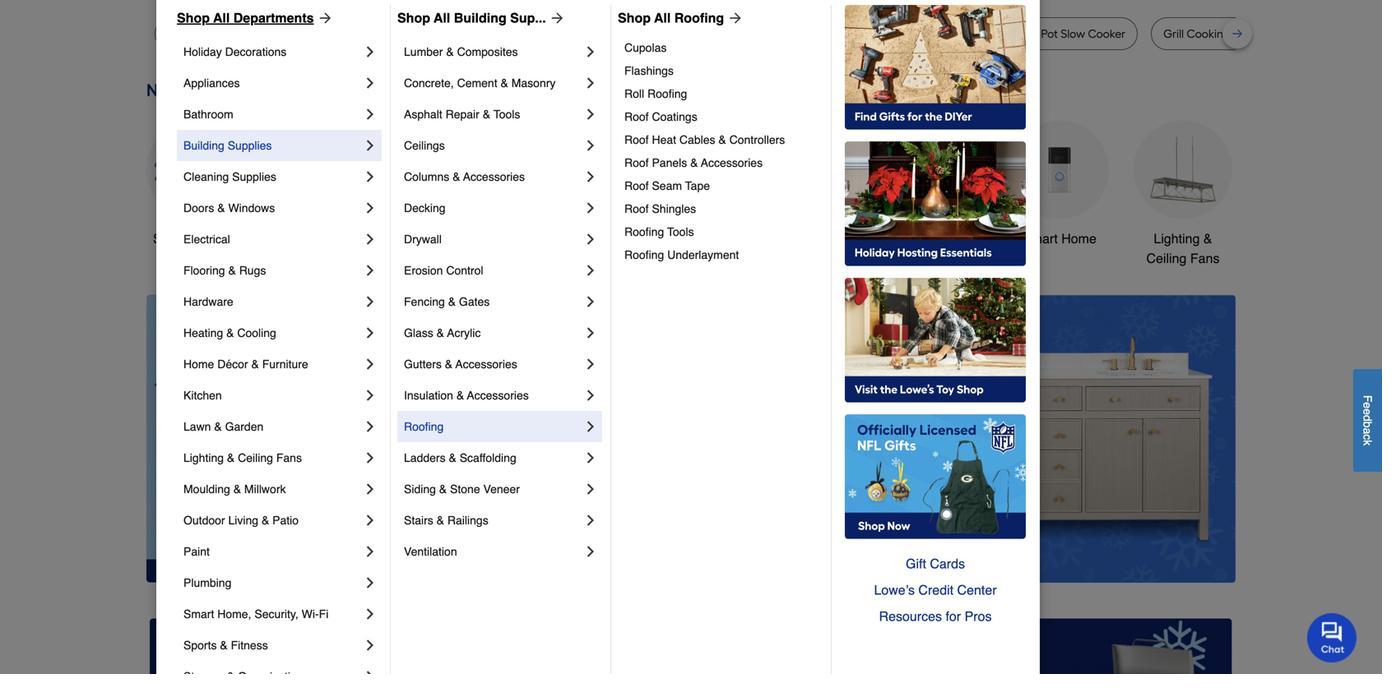Task type: describe. For each thing, give the bounding box(es) containing it.
erosion control
[[404, 264, 484, 277]]

arrow right image for shop all departments
[[314, 10, 334, 26]]

arrow left image
[[453, 439, 469, 455]]

décor
[[217, 358, 248, 371]]

chevron right image for ventilation
[[583, 544, 599, 561]]

lumber & composites
[[404, 45, 518, 58]]

siding
[[404, 483, 436, 496]]

roof coatings link
[[625, 105, 820, 128]]

roof for roof seam tape
[[625, 179, 649, 193]]

kitchen faucets link
[[640, 121, 739, 249]]

tape
[[685, 179, 710, 193]]

panels
[[652, 156, 687, 170]]

cleaning
[[184, 170, 229, 184]]

christmas decorations
[[531, 231, 601, 266]]

all for departments
[[213, 10, 230, 26]]

asphalt
[[404, 108, 443, 121]]

instant pot
[[915, 27, 970, 41]]

roll roofing link
[[625, 82, 820, 105]]

flooring
[[184, 264, 225, 277]]

ladders
[[404, 452, 446, 465]]

kitchen link
[[184, 380, 362, 412]]

microwave countertop
[[492, 27, 612, 41]]

1 vertical spatial lighting & ceiling fans link
[[184, 443, 362, 474]]

fans inside lighting & ceiling fans
[[1191, 251, 1220, 266]]

smart for smart home
[[1023, 231, 1058, 246]]

appliances link
[[184, 67, 362, 99]]

underlayment
[[668, 249, 739, 262]]

instant
[[915, 27, 950, 41]]

chevron right image for decking
[[583, 200, 599, 216]]

chevron right image for kitchen
[[362, 388, 379, 404]]

gutters & accessories
[[404, 358, 517, 371]]

scroll to item #2 image
[[793, 553, 833, 560]]

roof for roof coatings
[[625, 110, 649, 123]]

electrical
[[184, 233, 230, 246]]

concrete, cement & masonry
[[404, 77, 556, 90]]

2 e from the top
[[1362, 409, 1375, 416]]

doors
[[184, 202, 214, 215]]

roofing link
[[404, 412, 583, 443]]

roofing tools
[[625, 226, 694, 239]]

resources
[[879, 609, 942, 625]]

roof heat cables & controllers link
[[625, 128, 820, 151]]

c
[[1362, 435, 1375, 441]]

smart home link
[[1011, 121, 1110, 249]]

deals
[[205, 231, 239, 246]]

& inside 'link'
[[483, 108, 491, 121]]

stairs & railings link
[[404, 505, 583, 537]]

scaffolding
[[460, 452, 517, 465]]

stone
[[450, 483, 480, 496]]

for
[[946, 609, 961, 625]]

tools up the roofing underlayment
[[668, 226, 694, 239]]

recommended searches for you heading
[[147, 0, 1236, 4]]

chevron right image for drywall
[[583, 231, 599, 248]]

shop
[[153, 231, 184, 246]]

accessories for gutters & accessories
[[456, 358, 517, 371]]

lumber & composites link
[[404, 36, 583, 67]]

cables
[[680, 133, 716, 147]]

chevron right image for outdoor living & patio
[[362, 513, 379, 529]]

departments
[[234, 10, 314, 26]]

up to 40 percent off select vanities. plus get free local delivery on select vanities. image
[[439, 295, 1236, 583]]

tools up erosion control
[[427, 231, 458, 246]]

visit the lowe's toy shop. image
[[845, 278, 1026, 403]]

columns & accessories
[[404, 170, 525, 184]]

resources for pros
[[879, 609, 992, 625]]

chevron right image for glass & acrylic
[[583, 325, 599, 342]]

concrete, cement & masonry link
[[404, 67, 583, 99]]

chevron right image for lumber & composites
[[583, 44, 599, 60]]

up to 30 percent off select grills and accessories. image
[[889, 619, 1233, 675]]

holiday
[[184, 45, 222, 58]]

chevron right image for ceilings
[[583, 137, 599, 154]]

decorations for holiday
[[225, 45, 287, 58]]

concrete,
[[404, 77, 454, 90]]

chevron right image for paint
[[362, 544, 379, 561]]

a
[[1362, 428, 1375, 435]]

roof panels & accessories link
[[625, 151, 820, 174]]

chevron right image for erosion control
[[583, 263, 599, 279]]

roofing down 'recommended searches for you' heading
[[675, 10, 724, 26]]

shop for shop all building sup...
[[398, 10, 430, 26]]

chevron right image for gutters & accessories
[[583, 356, 599, 373]]

sports & fitness link
[[184, 630, 362, 662]]

0 horizontal spatial lighting & ceiling fans
[[184, 452, 302, 465]]

smart home, security, wi-fi
[[184, 608, 329, 621]]

chevron right image for roofing
[[583, 419, 599, 435]]

kitchen for kitchen faucets
[[643, 231, 686, 246]]

crock for crock pot slow cooker
[[1008, 27, 1039, 41]]

columns & accessories link
[[404, 161, 583, 193]]

masonry
[[512, 77, 556, 90]]

chat invite button image
[[1308, 613, 1358, 663]]

siding & stone veneer
[[404, 483, 520, 496]]

roof for roof shingles
[[625, 202, 649, 216]]

chevron right image for flooring & rugs
[[362, 263, 379, 279]]

crock pot slow cooker
[[1008, 27, 1126, 41]]

outdoor for outdoor tools & equipment
[[766, 231, 814, 246]]

lawn & garden
[[184, 421, 264, 434]]

gutters & accessories link
[[404, 349, 583, 380]]

2 slow from the left
[[1061, 27, 1086, 41]]

ceiling inside lighting & ceiling fans
[[1147, 251, 1187, 266]]

microwave
[[492, 27, 549, 41]]

sports
[[184, 640, 217, 653]]

fitness
[[231, 640, 268, 653]]

cooling
[[237, 327, 276, 340]]

up to 35 percent off select small appliances. image
[[520, 619, 863, 675]]

chevron right image for appliances
[[362, 75, 379, 91]]

tools link
[[393, 121, 492, 249]]

triple slow cooker
[[358, 27, 454, 41]]

ventilation link
[[404, 537, 583, 568]]

roofing underlayment
[[625, 249, 739, 262]]

pot for crock pot cooking pot
[[793, 27, 810, 41]]

chevron right image for electrical
[[362, 231, 379, 248]]

rack
[[1329, 27, 1355, 41]]

0 vertical spatial home
[[1062, 231, 1097, 246]]

cleaning supplies link
[[184, 161, 362, 193]]

drywall
[[404, 233, 442, 246]]

shop all roofing link
[[618, 8, 744, 28]]

chevron right image for building supplies
[[362, 137, 379, 154]]

outdoor for outdoor living & patio
[[184, 514, 225, 528]]

flooring & rugs link
[[184, 255, 362, 286]]

chevron right image for insulation & accessories
[[583, 388, 599, 404]]

chevron right image for cleaning supplies
[[362, 169, 379, 185]]

veneer
[[484, 483, 520, 496]]

stairs
[[404, 514, 434, 528]]

shop all building sup...
[[398, 10, 546, 26]]

glass
[[404, 327, 434, 340]]

roofing tools link
[[625, 221, 820, 244]]

erosion
[[404, 264, 443, 277]]

1 e from the top
[[1362, 403, 1375, 409]]

asphalt repair & tools link
[[404, 99, 583, 130]]

resources for pros link
[[845, 604, 1026, 630]]

home décor & furniture
[[184, 358, 308, 371]]

arrow right image for shop all building sup...
[[546, 10, 566, 26]]



Task type: vqa. For each thing, say whether or not it's contained in the screenshot.
114
no



Task type: locate. For each thing, give the bounding box(es) containing it.
supplies
[[228, 139, 272, 152], [232, 170, 276, 184]]

& inside "link"
[[457, 389, 464, 402]]

chevron right image
[[583, 75, 599, 91], [362, 106, 379, 123], [583, 106, 599, 123], [362, 137, 379, 154], [362, 169, 379, 185], [362, 200, 379, 216], [583, 200, 599, 216], [583, 231, 599, 248], [362, 294, 379, 310], [362, 325, 379, 342], [362, 356, 379, 373], [583, 356, 599, 373], [362, 388, 379, 404], [583, 388, 599, 404], [583, 419, 599, 435], [362, 450, 379, 467], [362, 513, 379, 529], [362, 607, 379, 623], [362, 669, 379, 675]]

accessories for insulation & accessories
[[467, 389, 529, 402]]

accessories down glass & acrylic link
[[456, 358, 517, 371]]

1 vertical spatial outdoor
[[184, 514, 225, 528]]

get up to 2 free select tools or batteries when you buy 1 with select purchases. image
[[150, 619, 493, 675]]

acrylic
[[447, 327, 481, 340]]

1 vertical spatial supplies
[[232, 170, 276, 184]]

0 horizontal spatial fans
[[276, 452, 302, 465]]

plumbing
[[184, 577, 232, 590]]

roof seam tape
[[625, 179, 710, 193]]

accessories up the decking link
[[463, 170, 525, 184]]

roof shingles link
[[625, 198, 820, 221]]

chevron right image for fencing & gates
[[583, 294, 599, 310]]

roof for roof panels & accessories
[[625, 156, 649, 170]]

1 horizontal spatial kitchen
[[643, 231, 686, 246]]

shop up cupolas
[[618, 10, 651, 26]]

find gifts for the diyer. image
[[845, 5, 1026, 130]]

1 cooking from the left
[[813, 27, 857, 41]]

shop these last-minute gifts. $99 or less. quantities are limited and won't last. image
[[147, 295, 412, 583]]

0 horizontal spatial decorations
[[225, 45, 287, 58]]

d
[[1362, 416, 1375, 422]]

kitchen up the lawn
[[184, 389, 222, 402]]

roofing for roofing
[[404, 421, 444, 434]]

grill cooking grate & warming rack
[[1164, 27, 1355, 41]]

new deals every day during 25 days of deals image
[[147, 77, 1236, 104]]

insulation & accessories link
[[404, 380, 583, 412]]

all for building
[[434, 10, 450, 26]]

3 roof from the top
[[625, 156, 649, 170]]

shop all departments
[[177, 10, 314, 26]]

grate
[[1234, 27, 1264, 41]]

chevron right image for columns & accessories
[[583, 169, 599, 185]]

erosion control link
[[404, 255, 583, 286]]

supplies up windows
[[232, 170, 276, 184]]

insulation
[[404, 389, 453, 402]]

roofing for roofing tools
[[625, 226, 664, 239]]

cupolas
[[625, 41, 667, 54]]

all up lumber
[[434, 10, 450, 26]]

building up cleaning
[[184, 139, 225, 152]]

1 vertical spatial kitchen
[[184, 389, 222, 402]]

cooking
[[813, 27, 857, 41], [1187, 27, 1231, 41]]

2 roof from the top
[[625, 133, 649, 147]]

paint link
[[184, 537, 362, 568]]

credit
[[919, 583, 954, 598]]

1 horizontal spatial building
[[454, 10, 507, 26]]

outdoor down moulding
[[184, 514, 225, 528]]

supplies up cleaning supplies
[[228, 139, 272, 152]]

3 pot from the left
[[953, 27, 970, 41]]

2 shop from the left
[[398, 10, 430, 26]]

all for deals
[[187, 231, 201, 246]]

all right shop
[[187, 231, 201, 246]]

kitchen for kitchen
[[184, 389, 222, 402]]

building inside "link"
[[184, 139, 225, 152]]

0 horizontal spatial cooker
[[417, 27, 454, 41]]

fencing & gates link
[[404, 286, 583, 318]]

roof left panels
[[625, 156, 649, 170]]

accessories up the roof seam tape link
[[701, 156, 763, 170]]

shop up triple slow cooker
[[398, 10, 430, 26]]

roofing up ladders
[[404, 421, 444, 434]]

arrow right image inside shop all roofing link
[[724, 10, 744, 26]]

0 horizontal spatial lighting
[[184, 452, 224, 465]]

roof left heat
[[625, 133, 649, 147]]

gift
[[906, 557, 927, 572]]

1 horizontal spatial fans
[[1191, 251, 1220, 266]]

arrow right image for shop all roofing
[[724, 10, 744, 26]]

gift cards link
[[845, 551, 1026, 578]]

roof down roll
[[625, 110, 649, 123]]

b
[[1362, 422, 1375, 428]]

chevron right image for siding & stone veneer
[[583, 482, 599, 498]]

1 vertical spatial building
[[184, 139, 225, 152]]

siding & stone veneer link
[[404, 474, 583, 505]]

1 slow from the left
[[389, 27, 414, 41]]

shop for shop all roofing
[[618, 10, 651, 26]]

ceilings
[[404, 139, 445, 152]]

shop up holiday
[[177, 10, 210, 26]]

moulding & millwork link
[[184, 474, 362, 505]]

0 vertical spatial bathroom
[[184, 108, 234, 121]]

supplies for building supplies
[[228, 139, 272, 152]]

chevron right image for heating & cooling
[[362, 325, 379, 342]]

1 vertical spatial smart
[[184, 608, 214, 621]]

ladders & scaffolding
[[404, 452, 517, 465]]

cupolas link
[[625, 36, 820, 59]]

crock right instant pot
[[1008, 27, 1039, 41]]

0 horizontal spatial kitchen
[[184, 389, 222, 402]]

scroll to item #4 image
[[872, 553, 912, 560]]

holiday hosting essentials. image
[[845, 142, 1026, 267]]

christmas decorations link
[[517, 121, 616, 269]]

2 cooking from the left
[[1187, 27, 1231, 41]]

slow
[[389, 27, 414, 41], [1061, 27, 1086, 41]]

0 vertical spatial decorations
[[225, 45, 287, 58]]

crock up the flashings link
[[760, 27, 790, 41]]

chevron right image for moulding & millwork
[[362, 482, 379, 498]]

accessories inside "link"
[[467, 389, 529, 402]]

doors & windows
[[184, 202, 275, 215]]

chevron right image for ladders & scaffolding
[[583, 450, 599, 467]]

all down 'recommended searches for you' heading
[[654, 10, 671, 26]]

5 roof from the top
[[625, 202, 649, 216]]

e up b
[[1362, 409, 1375, 416]]

outdoor up 'equipment'
[[766, 231, 814, 246]]

1 shop from the left
[[177, 10, 210, 26]]

roof up roofing tools
[[625, 202, 649, 216]]

1 vertical spatial lighting & ceiling fans
[[184, 452, 302, 465]]

1 horizontal spatial crock
[[1008, 27, 1039, 41]]

0 horizontal spatial shop
[[177, 10, 210, 26]]

1 crock from the left
[[760, 27, 790, 41]]

chevron right image for hardware
[[362, 294, 379, 310]]

decorations down christmas
[[531, 251, 601, 266]]

sports & fitness
[[184, 640, 268, 653]]

officially licensed n f l gifts. shop now. image
[[845, 415, 1026, 540]]

1 horizontal spatial lighting
[[1154, 231, 1200, 246]]

1 roof from the top
[[625, 110, 649, 123]]

0 vertical spatial building
[[454, 10, 507, 26]]

roof left seam
[[625, 179, 649, 193]]

0 horizontal spatial smart
[[184, 608, 214, 621]]

2 crock from the left
[[1008, 27, 1039, 41]]

hardware
[[184, 295, 234, 309]]

chevron right image for holiday decorations
[[362, 44, 379, 60]]

asphalt repair & tools
[[404, 108, 521, 121]]

all up holiday decorations
[[213, 10, 230, 26]]

1 vertical spatial ceiling
[[238, 452, 273, 465]]

0 vertical spatial lighting & ceiling fans
[[1147, 231, 1220, 266]]

home,
[[217, 608, 251, 621]]

1 pot from the left
[[793, 27, 810, 41]]

& inside the outdoor tools & equipment
[[852, 231, 860, 246]]

0 vertical spatial ceiling
[[1147, 251, 1187, 266]]

flashings
[[625, 64, 674, 77]]

1 vertical spatial bathroom
[[908, 231, 965, 246]]

decorations inside 'link'
[[225, 45, 287, 58]]

roofing for roofing underlayment
[[625, 249, 664, 262]]

ceiling
[[1147, 251, 1187, 266], [238, 452, 273, 465]]

1 horizontal spatial decorations
[[531, 251, 601, 266]]

0 vertical spatial kitchen
[[643, 231, 686, 246]]

1 vertical spatial fans
[[276, 452, 302, 465]]

0 vertical spatial lighting & ceiling fans link
[[1134, 121, 1233, 269]]

4 roof from the top
[[625, 179, 649, 193]]

crock for crock pot cooking pot
[[760, 27, 790, 41]]

shop for shop all departments
[[177, 10, 210, 26]]

1 vertical spatial home
[[184, 358, 214, 371]]

0 horizontal spatial outdoor
[[184, 514, 225, 528]]

1 horizontal spatial ceiling
[[1147, 251, 1187, 266]]

3 shop from the left
[[618, 10, 651, 26]]

f e e d b a c k
[[1362, 396, 1375, 446]]

decorations down shop all departments link
[[225, 45, 287, 58]]

0 horizontal spatial crock
[[760, 27, 790, 41]]

outdoor inside the outdoor tools & equipment
[[766, 231, 814, 246]]

1 horizontal spatial smart
[[1023, 231, 1058, 246]]

outdoor tools & equipment link
[[764, 121, 863, 269]]

roof for roof heat cables & controllers
[[625, 133, 649, 147]]

moulding & millwork
[[184, 483, 286, 496]]

crock
[[760, 27, 790, 41], [1008, 27, 1039, 41]]

building supplies link
[[184, 130, 362, 161]]

shop all building sup... link
[[398, 8, 566, 28]]

0 horizontal spatial cooking
[[813, 27, 857, 41]]

glass & acrylic
[[404, 327, 481, 340]]

chevron right image for concrete, cement & masonry
[[583, 75, 599, 91]]

0 horizontal spatial ceiling
[[238, 452, 273, 465]]

tools up 'equipment'
[[817, 231, 848, 246]]

decorations inside "link"
[[531, 251, 601, 266]]

1 horizontal spatial home
[[1062, 231, 1097, 246]]

doors & windows link
[[184, 193, 362, 224]]

0 horizontal spatial building
[[184, 139, 225, 152]]

2 pot from the left
[[860, 27, 877, 41]]

0 horizontal spatial lighting & ceiling fans link
[[184, 443, 362, 474]]

railings
[[448, 514, 489, 528]]

chevron right image for plumbing
[[362, 575, 379, 592]]

tools up ceilings link
[[494, 108, 521, 121]]

2 cooker from the left
[[1088, 27, 1126, 41]]

chevron right image for lighting & ceiling fans
[[362, 450, 379, 467]]

1 horizontal spatial bathroom
[[908, 231, 965, 246]]

roofing underlayment link
[[625, 244, 820, 267]]

ladders & scaffolding link
[[404, 443, 583, 474]]

& inside "link"
[[448, 295, 456, 309]]

1 vertical spatial lighting
[[184, 452, 224, 465]]

0 vertical spatial outdoor
[[766, 231, 814, 246]]

1 vertical spatial decorations
[[531, 251, 601, 266]]

chevron right image for doors & windows
[[362, 200, 379, 216]]

&
[[1267, 27, 1275, 41], [446, 45, 454, 58], [501, 77, 509, 90], [483, 108, 491, 121], [719, 133, 727, 147], [691, 156, 698, 170], [453, 170, 460, 184], [217, 202, 225, 215], [852, 231, 860, 246], [1204, 231, 1213, 246], [228, 264, 236, 277], [448, 295, 456, 309], [226, 327, 234, 340], [437, 327, 444, 340], [251, 358, 259, 371], [445, 358, 453, 371], [457, 389, 464, 402], [214, 421, 222, 434], [227, 452, 235, 465], [449, 452, 457, 465], [234, 483, 241, 496], [439, 483, 447, 496], [262, 514, 269, 528], [437, 514, 444, 528], [220, 640, 228, 653]]

all for roofing
[[654, 10, 671, 26]]

chevron right image for asphalt repair & tools
[[583, 106, 599, 123]]

e up d
[[1362, 403, 1375, 409]]

chevron right image for smart home, security, wi-fi
[[362, 607, 379, 623]]

roof seam tape link
[[625, 174, 820, 198]]

outdoor living & patio
[[184, 514, 299, 528]]

outdoor tools & equipment
[[766, 231, 860, 266]]

chevron right image for stairs & railings
[[583, 513, 599, 529]]

0 vertical spatial fans
[[1191, 251, 1220, 266]]

accessories up roofing link
[[467, 389, 529, 402]]

triple
[[358, 27, 387, 41]]

shop all deals
[[153, 231, 239, 246]]

1 horizontal spatial lighting & ceiling fans
[[1147, 231, 1220, 266]]

garden
[[225, 421, 264, 434]]

0 horizontal spatial bathroom
[[184, 108, 234, 121]]

roofing down roofing tools
[[625, 249, 664, 262]]

supplies inside "link"
[[228, 139, 272, 152]]

chevron right image for home décor & furniture
[[362, 356, 379, 373]]

1 horizontal spatial cooking
[[1187, 27, 1231, 41]]

1 horizontal spatial outdoor
[[766, 231, 814, 246]]

countertop
[[552, 27, 612, 41]]

building up composites
[[454, 10, 507, 26]]

chevron right image for lawn & garden
[[362, 419, 379, 435]]

1 horizontal spatial cooker
[[1088, 27, 1126, 41]]

0 horizontal spatial bathroom link
[[184, 99, 362, 130]]

outdoor living & patio link
[[184, 505, 362, 537]]

pot for crock pot slow cooker
[[1041, 27, 1058, 41]]

arrow right image inside shop all departments link
[[314, 10, 334, 26]]

pros
[[965, 609, 992, 625]]

composites
[[457, 45, 518, 58]]

arrow right image
[[314, 10, 334, 26], [546, 10, 566, 26], [724, 10, 744, 26], [1206, 439, 1222, 455]]

cooker up lumber
[[417, 27, 454, 41]]

1 horizontal spatial bathroom link
[[887, 121, 986, 249]]

0 vertical spatial smart
[[1023, 231, 1058, 246]]

0 horizontal spatial home
[[184, 358, 214, 371]]

roofing
[[675, 10, 724, 26], [648, 87, 687, 100], [625, 226, 664, 239], [625, 249, 664, 262], [404, 421, 444, 434]]

kitchen
[[643, 231, 686, 246], [184, 389, 222, 402]]

cards
[[930, 557, 965, 572]]

smart for smart home, security, wi-fi
[[184, 608, 214, 621]]

1 horizontal spatial slow
[[1061, 27, 1086, 41]]

bathroom link
[[184, 99, 362, 130], [887, 121, 986, 249]]

1 cooker from the left
[[417, 27, 454, 41]]

0 vertical spatial supplies
[[228, 139, 272, 152]]

millwork
[[244, 483, 286, 496]]

chevron right image for sports & fitness
[[362, 638, 379, 654]]

scroll to item #5 element
[[912, 552, 954, 562]]

supplies for cleaning supplies
[[232, 170, 276, 184]]

tools inside 'link'
[[494, 108, 521, 121]]

fencing
[[404, 295, 445, 309]]

lowe's
[[874, 583, 915, 598]]

tools inside the outdoor tools & equipment
[[817, 231, 848, 246]]

roofing up roof coatings
[[648, 87, 687, 100]]

1 horizontal spatial lighting & ceiling fans link
[[1134, 121, 1233, 269]]

cooker left grill
[[1088, 27, 1126, 41]]

arrow right image inside shop all building sup... link
[[546, 10, 566, 26]]

0 horizontal spatial slow
[[389, 27, 414, 41]]

wi-
[[302, 608, 319, 621]]

0 vertical spatial lighting
[[1154, 231, 1200, 246]]

fencing & gates
[[404, 295, 490, 309]]

patio
[[273, 514, 299, 528]]

home décor & furniture link
[[184, 349, 362, 380]]

gates
[[459, 295, 490, 309]]

chevron right image for bathroom
[[362, 106, 379, 123]]

1 horizontal spatial shop
[[398, 10, 430, 26]]

f e e d b a c k button
[[1354, 370, 1383, 472]]

cleaning supplies
[[184, 170, 276, 184]]

lumber
[[404, 45, 443, 58]]

flooring & rugs
[[184, 264, 266, 277]]

ventilation
[[404, 546, 457, 559]]

2 horizontal spatial shop
[[618, 10, 651, 26]]

heating & cooling
[[184, 327, 276, 340]]

kitchen up the roofing underlayment
[[643, 231, 686, 246]]

pot for instant pot
[[953, 27, 970, 41]]

decking link
[[404, 193, 583, 224]]

accessories for columns & accessories
[[463, 170, 525, 184]]

sup...
[[510, 10, 546, 26]]

paint
[[184, 546, 210, 559]]

roofing down roof shingles
[[625, 226, 664, 239]]

decorations for christmas
[[531, 251, 601, 266]]

drywall link
[[404, 224, 583, 255]]

chevron right image
[[362, 44, 379, 60], [583, 44, 599, 60], [362, 75, 379, 91], [583, 137, 599, 154], [583, 169, 599, 185], [362, 231, 379, 248], [362, 263, 379, 279], [583, 263, 599, 279], [583, 294, 599, 310], [583, 325, 599, 342], [362, 419, 379, 435], [583, 450, 599, 467], [362, 482, 379, 498], [583, 482, 599, 498], [583, 513, 599, 529], [362, 544, 379, 561], [583, 544, 599, 561], [362, 575, 379, 592], [362, 638, 379, 654]]

4 pot from the left
[[1041, 27, 1058, 41]]



